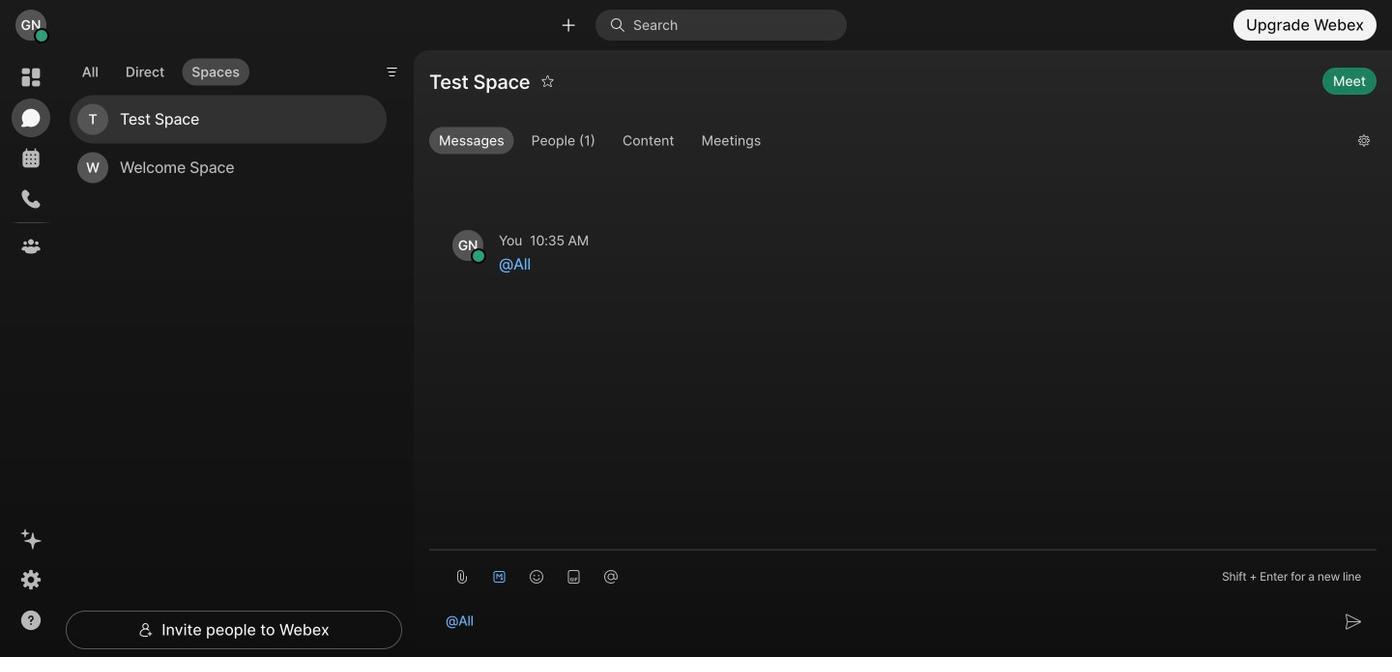Task type: vqa. For each thing, say whether or not it's contained in the screenshot.
z LIST ITEM
no



Task type: describe. For each thing, give the bounding box(es) containing it.
webex tab list
[[12, 58, 50, 266]]

test space, you have a draft message list item
[[70, 95, 387, 144]]



Task type: locate. For each thing, give the bounding box(es) containing it.
tab list
[[68, 47, 254, 91]]

welcome space list item
[[70, 144, 387, 192]]

message composer toolbar element
[[429, 551, 1377, 596]]

group
[[429, 127, 1343, 159]]

send message image
[[1346, 615, 1361, 630]]

navigation
[[0, 50, 62, 658]]



